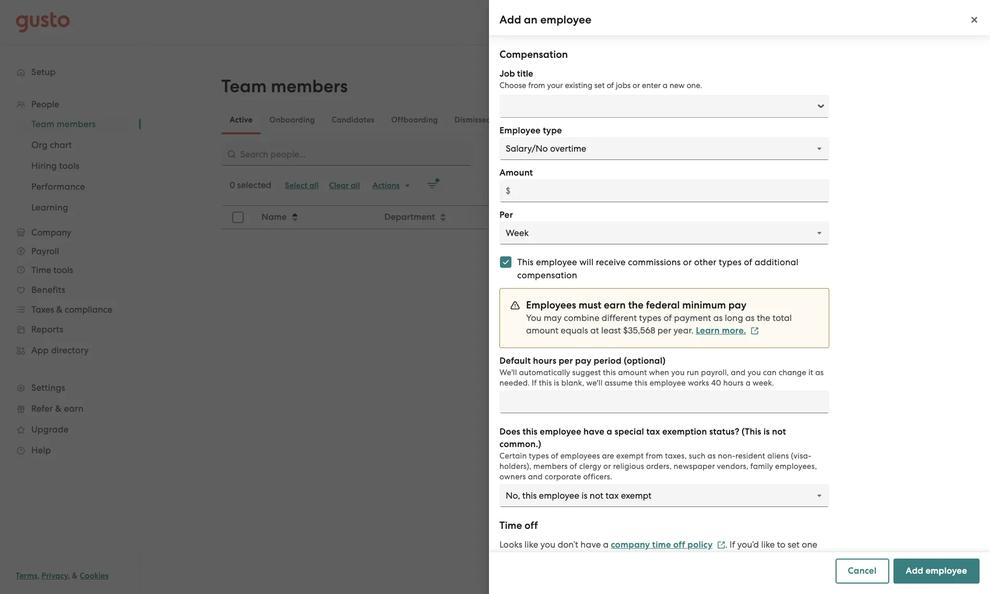 Task type: describe. For each thing, give the bounding box(es) containing it.
title
[[517, 68, 533, 79]]

week.
[[753, 379, 774, 388]]

candidates button
[[323, 108, 383, 133]]

0 vertical spatial members
[[271, 76, 348, 97]]

Select all rows on this page checkbox
[[226, 206, 249, 229]]

when
[[649, 368, 669, 378]]

status?
[[709, 427, 739, 438]]

amount
[[499, 168, 533, 178]]

one
[[802, 540, 817, 551]]

employees,
[[775, 462, 817, 472]]

onboarding
[[269, 115, 315, 125]]

this down '(optional)'
[[635, 379, 648, 388]]

tax
[[646, 427, 660, 438]]

privacy
[[42, 572, 68, 581]]

team members tab list
[[221, 105, 910, 135]]

types inside this employee will receive commissions or other types of additional compensation
[[719, 257, 742, 268]]

2 horizontal spatial you
[[748, 368, 761, 378]]

corporate
[[545, 473, 581, 482]]

orders,
[[646, 462, 672, 472]]

don't
[[558, 540, 578, 551]]

Amount field
[[499, 180, 829, 202]]

1 horizontal spatial hours
[[723, 379, 744, 388]]

terms
[[16, 572, 37, 581]]

(visa-
[[791, 452, 811, 461]]

Default hours per pay period (optional) field
[[499, 391, 829, 414]]

at
[[590, 326, 599, 336]]

you
[[526, 313, 541, 324]]

team members
[[221, 76, 348, 97]]

employment type button
[[675, 207, 910, 229]]

employee inside does this employee have a special tax exemption status? (this is not common.) certain types of employees are exempt from taxes, such as non-resident aliens (visa- holders), members of clergy or religious orders, newspaper vendors, family employees, owners and corporate officers.
[[540, 427, 581, 438]]

this down automatically
[[539, 379, 552, 388]]

assume
[[605, 379, 633, 388]]

works
[[688, 379, 709, 388]]

(optional)
[[624, 356, 666, 367]]

privacy link
[[42, 572, 68, 581]]

total
[[772, 313, 792, 324]]

choose
[[499, 81, 526, 90]]

least
[[601, 326, 621, 336]]

no people found
[[545, 325, 615, 335]]

2 , from the left
[[68, 572, 70, 581]]

set inside job title choose from your existing set of jobs or enter a new one.
[[594, 81, 605, 90]]

certain
[[499, 452, 527, 461]]

people
[[560, 325, 589, 335]]

amount inside the default hours per pay period (optional) we'll automatically suggest this amount when you run payroll, and you can change it as needed. if this is blank, we'll assume this employee works 40 hours a week.
[[618, 368, 647, 378]]

non-
[[718, 452, 735, 461]]

of inside you may combine different types of payment as long as the total amount equals at least $35,568 per year.
[[664, 313, 672, 324]]

can
[[763, 368, 777, 378]]

as inside does this employee have a special tax exemption status? (this is not common.) certain types of employees are exempt from taxes, such as non-resident aliens (visa- holders), members of clergy or religious orders, newspaper vendors, family employees, owners and corporate officers.
[[707, 452, 716, 461]]

1 horizontal spatial off
[[673, 540, 685, 551]]

0 selected status
[[230, 180, 271, 190]]

department button
[[378, 207, 560, 229]]

is inside does this employee have a special tax exemption status? (this is not common.) certain types of employees are exempt from taxes, such as non-resident aliens (visa- holders), members of clergy or religious orders, newspaper vendors, family employees, owners and corporate officers.
[[764, 427, 770, 438]]

it
[[808, 368, 813, 378]]

Search people... field
[[221, 143, 472, 166]]

existing
[[565, 81, 592, 90]]

a inside job title choose from your existing set of jobs or enter a new one.
[[663, 81, 668, 90]]

dismissed button
[[446, 108, 500, 133]]

members inside does this employee have a special tax exemption status? (this is not common.) certain types of employees are exempt from taxes, such as non-resident aliens (visa- holders), members of clergy or religious orders, newspaper vendors, family employees, owners and corporate officers.
[[533, 462, 568, 472]]

long
[[725, 313, 743, 324]]

officers.
[[583, 473, 612, 482]]

may
[[544, 313, 562, 324]]

select all button
[[280, 177, 324, 194]]

an
[[524, 13, 538, 27]]

add employee
[[906, 566, 967, 577]]

0 vertical spatial hours
[[533, 356, 556, 367]]

0 vertical spatial the
[[628, 300, 644, 312]]

all for clear all
[[351, 181, 360, 190]]

employees must earn the federal minimum pay alert
[[499, 289, 829, 349]]

payroll,
[[701, 368, 729, 378]]

select all
[[285, 181, 319, 190]]

receive
[[596, 257, 626, 268]]

time
[[499, 520, 522, 532]]

one.
[[687, 81, 702, 90]]

select
[[285, 181, 307, 190]]

. if you'd like to set one up, visit
[[499, 540, 817, 564]]

policy
[[687, 540, 713, 551]]

resident
[[735, 452, 765, 461]]

type for employment type
[[735, 212, 753, 223]]

is inside the default hours per pay period (optional) we'll automatically suggest this amount when you run payroll, and you can change it as needed. if this is blank, we'll assume this employee works 40 hours a week.
[[554, 379, 559, 388]]

department
[[384, 212, 435, 223]]

compensation
[[499, 49, 568, 61]]

visit
[[515, 553, 531, 564]]

commissions
[[628, 257, 681, 268]]

period
[[594, 356, 622, 367]]

cookies button
[[80, 570, 109, 583]]

active
[[230, 115, 253, 125]]

common.)
[[499, 439, 541, 450]]

per inside the default hours per pay period (optional) we'll automatically suggest this amount when you run payroll, and you can change it as needed. if this is blank, we'll assume this employee works 40 hours a week.
[[559, 356, 573, 367]]

this employee will receive commissions or other types of additional compensation
[[517, 257, 798, 281]]

cancel
[[848, 566, 877, 577]]

new notifications image
[[427, 181, 437, 191]]

active button
[[221, 108, 261, 133]]

a inside does this employee have a special tax exemption status? (this is not common.) certain types of employees are exempt from taxes, such as non-resident aliens (visa- holders), members of clergy or religious orders, newspaper vendors, family employees, owners and corporate officers.
[[607, 427, 612, 438]]

set inside the . if you'd like to set one up, visit
[[788, 540, 800, 551]]

more.
[[722, 326, 746, 337]]

learn more.
[[696, 326, 746, 337]]

terms , privacy , & cookies
[[16, 572, 109, 581]]

employment type
[[681, 212, 753, 223]]

we'll
[[499, 368, 517, 378]]

offboarding
[[391, 115, 438, 125]]

other
[[694, 257, 717, 268]]

0 selected
[[230, 180, 271, 190]]

none checkbox inside add a team member drawer dialog
[[494, 13, 517, 36]]

this down period in the right bottom of the page
[[603, 368, 616, 378]]

onboarding button
[[261, 108, 323, 133]]

as up learn more.
[[713, 313, 723, 324]]

employee type
[[499, 125, 562, 136]]

are
[[602, 452, 614, 461]]



Task type: vqa. For each thing, say whether or not it's contained in the screenshot.
Privacy link
yes



Task type: locate. For each thing, give the bounding box(es) containing it.
default
[[499, 356, 531, 367]]

this
[[603, 368, 616, 378], [539, 379, 552, 388], [635, 379, 648, 388], [523, 427, 538, 438]]

2 all from the left
[[351, 181, 360, 190]]

1 vertical spatial and
[[528, 473, 543, 482]]

to
[[777, 540, 785, 551]]

add an employee
[[499, 13, 591, 27]]

like up visit
[[525, 540, 538, 551]]

must
[[579, 300, 601, 312]]

0 vertical spatial add
[[499, 13, 521, 27]]

employee inside the default hours per pay period (optional) we'll automatically suggest this amount when you run payroll, and you can change it as needed. if this is blank, we'll assume this employee works 40 hours a week.
[[650, 379, 686, 388]]

default hours per pay period (optional) we'll automatically suggest this amount when you run payroll, and you can change it as needed. if this is blank, we'll assume this employee works 40 hours a week.
[[499, 356, 824, 388]]

0 horizontal spatial pay
[[575, 356, 591, 367]]

the
[[628, 300, 644, 312], [757, 313, 770, 324]]

have right don't
[[581, 540, 601, 551]]

newspaper
[[674, 462, 715, 472]]

of inside this employee will receive commissions or other types of additional compensation
[[744, 257, 752, 268]]

like
[[525, 540, 538, 551], [761, 540, 775, 551]]

0 horizontal spatial ,
[[37, 572, 40, 581]]

new notifications image
[[427, 181, 437, 191]]

1 horizontal spatial if
[[730, 540, 735, 551]]

per left year.
[[657, 326, 671, 336]]

off right time at right
[[525, 520, 538, 532]]

1 vertical spatial the
[[757, 313, 770, 324]]

owners
[[499, 473, 526, 482]]

if down automatically
[[532, 379, 537, 388]]

a left new
[[663, 81, 668, 90]]

0 vertical spatial if
[[532, 379, 537, 388]]

or left other
[[683, 257, 692, 268]]

amount down '(optional)'
[[618, 368, 647, 378]]

combine
[[564, 313, 599, 324]]

0 vertical spatial from
[[528, 81, 545, 90]]

members up 'corporate'
[[533, 462, 568, 472]]

0 vertical spatial and
[[731, 368, 746, 378]]

the inside you may combine different types of payment as long as the total amount equals at least $35,568 per year.
[[757, 313, 770, 324]]

1 vertical spatial have
[[581, 540, 601, 551]]

This employee will receive commissions or other types of additional compensation checkbox
[[494, 251, 517, 274]]

learn more. link
[[696, 326, 759, 337]]

1 vertical spatial set
[[788, 540, 800, 551]]

of inside job title choose from your existing set of jobs or enter a new one.
[[607, 81, 614, 90]]

1 horizontal spatial opens in a new tab image
[[750, 327, 759, 335]]

types inside you may combine different types of payment as long as the total amount equals at least $35,568 per year.
[[639, 313, 661, 324]]

1 vertical spatial off
[[673, 540, 685, 551]]

like left to
[[761, 540, 775, 551]]

job
[[499, 68, 515, 79]]

1 horizontal spatial you
[[671, 368, 685, 378]]

0 vertical spatial pay
[[728, 300, 747, 312]]

add inside button
[[906, 566, 923, 577]]

1 , from the left
[[37, 572, 40, 581]]

0 horizontal spatial if
[[532, 379, 537, 388]]

company time off policy
[[611, 540, 713, 551]]

1 horizontal spatial pay
[[728, 300, 747, 312]]

type
[[543, 125, 562, 136], [735, 212, 753, 223]]

0 horizontal spatial all
[[309, 181, 319, 190]]

earn
[[604, 300, 626, 312]]

add for add employee
[[906, 566, 923, 577]]

suggest
[[572, 368, 601, 378]]

needed.
[[499, 379, 530, 388]]

this up 'common.)' at the right bottom of page
[[523, 427, 538, 438]]

1 horizontal spatial per
[[657, 326, 671, 336]]

such
[[689, 452, 705, 461]]

0 horizontal spatial or
[[603, 462, 611, 472]]

None checkbox
[[494, 13, 517, 36]]

, left privacy link in the left bottom of the page
[[37, 572, 40, 581]]

0 horizontal spatial you
[[540, 540, 555, 551]]

time off
[[499, 520, 538, 532]]

employees
[[560, 452, 600, 461]]

terms link
[[16, 572, 37, 581]]

type inside 'button'
[[735, 212, 753, 223]]

0 vertical spatial is
[[554, 379, 559, 388]]

of left jobs
[[607, 81, 614, 90]]

1 horizontal spatial from
[[646, 452, 663, 461]]

have up employees
[[584, 427, 604, 438]]

1 horizontal spatial like
[[761, 540, 775, 551]]

special
[[614, 427, 644, 438]]

,
[[37, 572, 40, 581], [68, 572, 70, 581]]

off right the time
[[673, 540, 685, 551]]

1 horizontal spatial or
[[633, 81, 640, 90]]

0 vertical spatial type
[[543, 125, 562, 136]]

is down automatically
[[554, 379, 559, 388]]

2 like from the left
[[761, 540, 775, 551]]

employee inside button
[[926, 566, 967, 577]]

0 horizontal spatial type
[[543, 125, 562, 136]]

type right employment at the top right of the page
[[735, 212, 753, 223]]

.
[[725, 540, 727, 551]]

the left total
[[757, 313, 770, 324]]

40
[[711, 379, 721, 388]]

1 horizontal spatial amount
[[618, 368, 647, 378]]

1 all from the left
[[309, 181, 319, 190]]

we'll
[[586, 379, 603, 388]]

company time off policy link
[[611, 540, 725, 551]]

$35,568
[[623, 326, 655, 336]]

1 vertical spatial is
[[764, 427, 770, 438]]

0 horizontal spatial opens in a new tab image
[[717, 542, 725, 550]]

opens in a new tab image for learn more.
[[750, 327, 759, 335]]

opens in a new tab image right policy
[[717, 542, 725, 550]]

1 vertical spatial if
[[730, 540, 735, 551]]

no
[[545, 325, 558, 335]]

not
[[772, 427, 786, 438]]

1 horizontal spatial types
[[639, 313, 661, 324]]

0 horizontal spatial amount
[[526, 326, 558, 336]]

and inside does this employee have a special tax exemption status? (this is not common.) certain types of employees are exempt from taxes, such as non-resident aliens (visa- holders), members of clergy or religious orders, newspaper vendors, family employees, owners and corporate officers.
[[528, 473, 543, 482]]

1 vertical spatial amount
[[618, 368, 647, 378]]

types
[[719, 257, 742, 268], [639, 313, 661, 324], [529, 452, 549, 461]]

or right jobs
[[633, 81, 640, 90]]

if inside the default hours per pay period (optional) we'll automatically suggest this amount when you run payroll, and you can change it as needed. if this is blank, we'll assume this employee works 40 hours a week.
[[532, 379, 537, 388]]

automatically
[[519, 368, 570, 378]]

blank,
[[561, 379, 584, 388]]

a left company
[[603, 540, 609, 551]]

1 horizontal spatial is
[[764, 427, 770, 438]]

0 horizontal spatial like
[[525, 540, 538, 551]]

dismissed
[[455, 115, 491, 125]]

you left don't
[[540, 540, 555, 551]]

1 horizontal spatial set
[[788, 540, 800, 551]]

new
[[670, 81, 685, 90]]

different
[[602, 313, 637, 324]]

1 horizontal spatial and
[[731, 368, 746, 378]]

federal
[[646, 300, 680, 312]]

of left additional
[[744, 257, 752, 268]]

up,
[[499, 553, 512, 564]]

add
[[499, 13, 521, 27], [906, 566, 923, 577]]

home image
[[16, 12, 70, 33]]

1 vertical spatial types
[[639, 313, 661, 324]]

hours
[[533, 356, 556, 367], [723, 379, 744, 388]]

types up "$35,568"
[[639, 313, 661, 324]]

you left "run"
[[671, 368, 685, 378]]

add for add an employee
[[499, 13, 521, 27]]

all inside button
[[351, 181, 360, 190]]

0 vertical spatial types
[[719, 257, 742, 268]]

or inside job title choose from your existing set of jobs or enter a new one.
[[633, 81, 640, 90]]

2 vertical spatial or
[[603, 462, 611, 472]]

hours right 40
[[723, 379, 744, 388]]

offboarding button
[[383, 108, 446, 133]]

pay up long
[[728, 300, 747, 312]]

opens in a new tab image inside company time off policy link
[[717, 542, 725, 550]]

from down title
[[528, 81, 545, 90]]

1 horizontal spatial ,
[[68, 572, 70, 581]]

as inside the default hours per pay period (optional) we'll automatically suggest this amount when you run payroll, and you can change it as needed. if this is blank, we'll assume this employee works 40 hours a week.
[[815, 368, 824, 378]]

1 horizontal spatial the
[[757, 313, 770, 324]]

set right existing
[[594, 81, 605, 90]]

0 horizontal spatial per
[[559, 356, 573, 367]]

a
[[663, 81, 668, 90], [746, 379, 751, 388], [607, 427, 612, 438], [603, 540, 609, 551]]

is
[[554, 379, 559, 388], [764, 427, 770, 438]]

minimum
[[682, 300, 726, 312]]

1 horizontal spatial members
[[533, 462, 568, 472]]

per inside you may combine different types of payment as long as the total amount equals at least $35,568 per year.
[[657, 326, 671, 336]]

if inside the . if you'd like to set one up, visit
[[730, 540, 735, 551]]

and down 'holders),'
[[528, 473, 543, 482]]

off
[[525, 520, 538, 532], [673, 540, 685, 551]]

taxes,
[[665, 452, 687, 461]]

jobs
[[616, 81, 631, 90]]

types inside does this employee have a special tax exemption status? (this is not common.) certain types of employees are exempt from taxes, such as non-resident aliens (visa- holders), members of clergy or religious orders, newspaper vendors, family employees, owners and corporate officers.
[[529, 452, 549, 461]]

0 horizontal spatial members
[[271, 76, 348, 97]]

or inside this employee will receive commissions or other types of additional compensation
[[683, 257, 692, 268]]

found
[[591, 325, 615, 335]]

1 vertical spatial from
[[646, 452, 663, 461]]

0 vertical spatial per
[[657, 326, 671, 336]]

religious
[[613, 462, 644, 472]]

a inside the default hours per pay period (optional) we'll automatically suggest this amount when you run payroll, and you can change it as needed. if this is blank, we'll assume this employee works 40 hours a week.
[[746, 379, 751, 388]]

1 vertical spatial members
[[533, 462, 568, 472]]

from inside job title choose from your existing set of jobs or enter a new one.
[[528, 81, 545, 90]]

company
[[611, 540, 650, 551]]

0 horizontal spatial types
[[529, 452, 549, 461]]

0 vertical spatial amount
[[526, 326, 558, 336]]

1 vertical spatial pay
[[575, 356, 591, 367]]

2 horizontal spatial or
[[683, 257, 692, 268]]

equals
[[561, 326, 588, 336]]

all inside 'button'
[[309, 181, 319, 190]]

opens in a new tab image
[[750, 327, 759, 335], [717, 542, 725, 550]]

all right clear
[[351, 181, 360, 190]]

learn
[[696, 326, 720, 337]]

0 horizontal spatial and
[[528, 473, 543, 482]]

does
[[499, 427, 520, 438]]

0 horizontal spatial is
[[554, 379, 559, 388]]

opens in a new tab image right more.
[[750, 327, 759, 335]]

and right payroll,
[[731, 368, 746, 378]]

add a team member drawer dialog
[[489, 0, 990, 595]]

0 horizontal spatial hours
[[533, 356, 556, 367]]

0 horizontal spatial add
[[499, 13, 521, 27]]

0 horizontal spatial set
[[594, 81, 605, 90]]

year.
[[674, 326, 694, 336]]

2 vertical spatial types
[[529, 452, 549, 461]]

account menu element
[[789, 0, 974, 44]]

as right such
[[707, 452, 716, 461]]

types right other
[[719, 257, 742, 268]]

1 vertical spatial per
[[559, 356, 573, 367]]

employee inside this employee will receive commissions or other types of additional compensation
[[536, 257, 577, 268]]

type inside add a team member drawer dialog
[[543, 125, 562, 136]]

hours up automatically
[[533, 356, 556, 367]]

types down 'common.)' at the right bottom of page
[[529, 452, 549, 461]]

0 horizontal spatial from
[[528, 81, 545, 90]]

pay inside 'alert'
[[728, 300, 747, 312]]

1 vertical spatial add
[[906, 566, 923, 577]]

opens in a new tab image inside learn more. link
[[750, 327, 759, 335]]

0 horizontal spatial off
[[525, 520, 538, 532]]

you up "week."
[[748, 368, 761, 378]]

clear all button
[[324, 177, 365, 194]]

of
[[607, 81, 614, 90], [744, 257, 752, 268], [664, 313, 672, 324], [551, 452, 558, 461], [570, 462, 577, 472]]

clear all
[[329, 181, 360, 190]]

all for select all
[[309, 181, 319, 190]]

cookies
[[80, 572, 109, 581]]

employees must earn the federal minimum pay
[[526, 300, 747, 312]]

all right the select
[[309, 181, 319, 190]]

1 horizontal spatial all
[[351, 181, 360, 190]]

pay up suggest in the bottom right of the page
[[575, 356, 591, 367]]

employee
[[540, 13, 591, 27], [536, 257, 577, 268], [650, 379, 686, 388], [540, 427, 581, 438], [926, 566, 967, 577]]

amount inside you may combine different types of payment as long as the total amount equals at least $35,568 per year.
[[526, 326, 558, 336]]

of down employees
[[570, 462, 577, 472]]

0
[[230, 180, 235, 190]]

opens in a new tab image for company time off policy
[[717, 542, 725, 550]]

cancel button
[[835, 559, 889, 585]]

0 vertical spatial opens in a new tab image
[[750, 327, 759, 335]]

, left &
[[68, 572, 70, 581]]

as right long
[[745, 313, 755, 324]]

from up orders,
[[646, 452, 663, 461]]

1 horizontal spatial type
[[735, 212, 753, 223]]

1 vertical spatial hours
[[723, 379, 744, 388]]

set right to
[[788, 540, 800, 551]]

this inside does this employee have a special tax exemption status? (this is not common.) certain types of employees are exempt from taxes, such as non-resident aliens (visa- holders), members of clergy or religious orders, newspaper vendors, family employees, owners and corporate officers.
[[523, 427, 538, 438]]

clergy
[[579, 462, 601, 472]]

of up 'corporate'
[[551, 452, 558, 461]]

members up onboarding on the left top
[[271, 76, 348, 97]]

compensation
[[517, 270, 577, 281]]

this
[[517, 257, 534, 268]]

0 horizontal spatial the
[[628, 300, 644, 312]]

clear
[[329, 181, 349, 190]]

0 vertical spatial set
[[594, 81, 605, 90]]

and inside the default hours per pay period (optional) we'll automatically suggest this amount when you run payroll, and you can change it as needed. if this is blank, we'll assume this employee works 40 hours a week.
[[731, 368, 746, 378]]

is left not
[[764, 427, 770, 438]]

per up blank,
[[559, 356, 573, 367]]

0 vertical spatial have
[[584, 427, 604, 438]]

type right employee
[[543, 125, 562, 136]]

of down federal
[[664, 313, 672, 324]]

from
[[528, 81, 545, 90], [646, 452, 663, 461]]

as right it
[[815, 368, 824, 378]]

type for employee type
[[543, 125, 562, 136]]

candidates
[[332, 115, 374, 125]]

per
[[657, 326, 671, 336], [559, 356, 573, 367]]

0 vertical spatial off
[[525, 520, 538, 532]]

run
[[687, 368, 699, 378]]

have inside does this employee have a special tax exemption status? (this is not common.) certain types of employees are exempt from taxes, such as non-resident aliens (visa- holders), members of clergy or religious orders, newspaper vendors, family employees, owners and corporate officers.
[[584, 427, 604, 438]]

pay inside the default hours per pay period (optional) we'll automatically suggest this amount when you run payroll, and you can change it as needed. if this is blank, we'll assume this employee works 40 hours a week.
[[575, 356, 591, 367]]

amount down you
[[526, 326, 558, 336]]

from inside does this employee have a special tax exemption status? (this is not common.) certain types of employees are exempt from taxes, such as non-resident aliens (visa- holders), members of clergy or religious orders, newspaper vendors, family employees, owners and corporate officers.
[[646, 452, 663, 461]]

1 vertical spatial or
[[683, 257, 692, 268]]

0 vertical spatial or
[[633, 81, 640, 90]]

1 like from the left
[[525, 540, 538, 551]]

like inside the . if you'd like to set one up, visit
[[761, 540, 775, 551]]

if right '.'
[[730, 540, 735, 551]]

2 horizontal spatial types
[[719, 257, 742, 268]]

1 horizontal spatial add
[[906, 566, 923, 577]]

or down are
[[603, 462, 611, 472]]

the up "different"
[[628, 300, 644, 312]]

a left "week."
[[746, 379, 751, 388]]

1 vertical spatial type
[[735, 212, 753, 223]]

payment
[[674, 313, 711, 324]]

&
[[72, 572, 78, 581]]

1 vertical spatial opens in a new tab image
[[717, 542, 725, 550]]

or inside does this employee have a special tax exemption status? (this is not common.) certain types of employees are exempt from taxes, such as non-resident aliens (visa- holders), members of clergy or religious orders, newspaper vendors, family employees, owners and corporate officers.
[[603, 462, 611, 472]]

per
[[499, 210, 513, 221]]

a left special
[[607, 427, 612, 438]]



